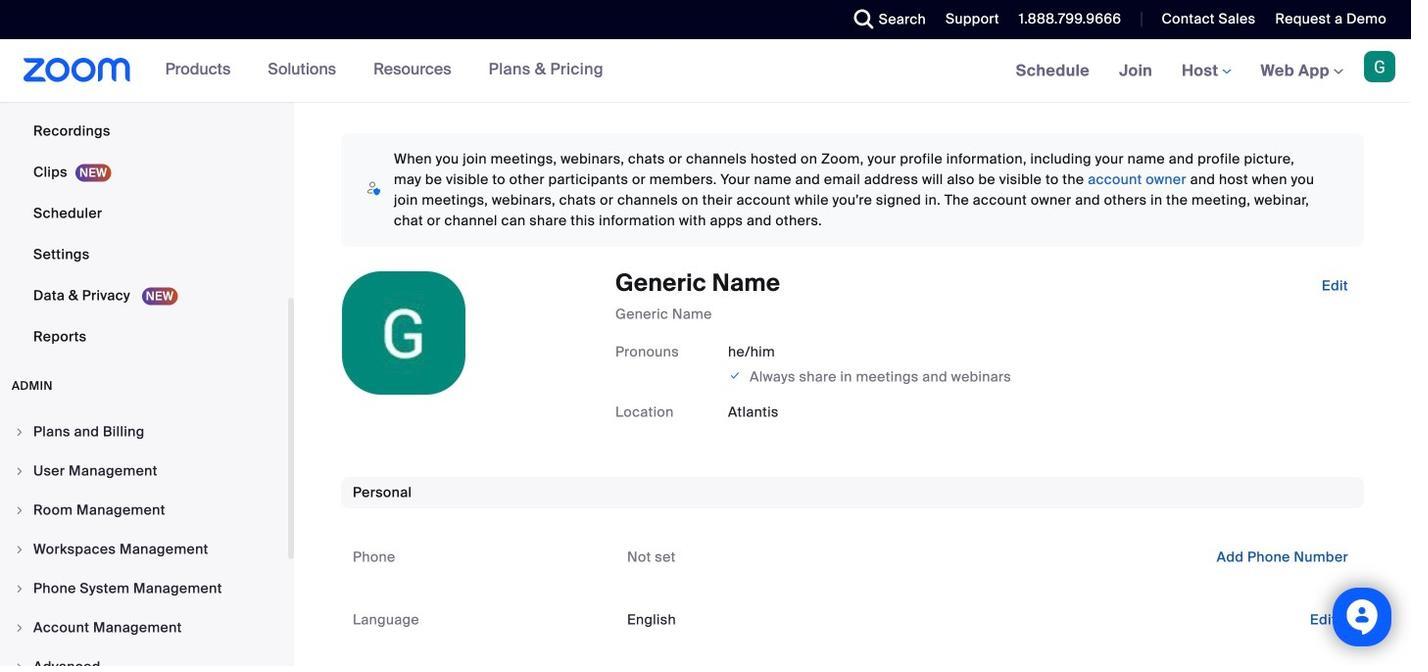 Task type: describe. For each thing, give the bounding box(es) containing it.
6 menu item from the top
[[0, 610, 288, 647]]

3 menu item from the top
[[0, 492, 288, 529]]

4 menu item from the top
[[0, 531, 288, 569]]

product information navigation
[[151, 39, 618, 102]]

edit user photo image
[[388, 324, 420, 342]]

right image for 4th menu item from the top of the admin menu menu
[[14, 544, 25, 556]]

right image for 6th menu item from the bottom of the admin menu menu
[[14, 466, 25, 477]]

1 menu item from the top
[[0, 414, 288, 451]]

5 menu item from the top
[[0, 571, 288, 608]]

personal menu menu
[[0, 0, 288, 359]]

right image for seventh menu item from the bottom
[[14, 426, 25, 438]]

right image for second menu item from the bottom of the admin menu menu
[[14, 622, 25, 634]]



Task type: vqa. For each thing, say whether or not it's contained in the screenshot.
down 'image'
no



Task type: locate. For each thing, give the bounding box(es) containing it.
right image
[[14, 505, 25, 517], [14, 544, 25, 556]]

admin menu menu
[[0, 414, 288, 667]]

7 menu item from the top
[[0, 649, 288, 667]]

right image
[[14, 426, 25, 438], [14, 466, 25, 477], [14, 583, 25, 595], [14, 622, 25, 634], [14, 662, 25, 667]]

banner
[[0, 39, 1412, 103]]

2 menu item from the top
[[0, 453, 288, 490]]

meetings navigation
[[1002, 39, 1412, 103]]

right image for third menu item from the bottom
[[14, 583, 25, 595]]

checked image
[[728, 366, 742, 386]]

1 right image from the top
[[14, 505, 25, 517]]

right image for third menu item from the top of the admin menu menu
[[14, 505, 25, 517]]

5 right image from the top
[[14, 662, 25, 667]]

3 right image from the top
[[14, 583, 25, 595]]

1 vertical spatial right image
[[14, 544, 25, 556]]

0 vertical spatial right image
[[14, 505, 25, 517]]

2 right image from the top
[[14, 466, 25, 477]]

right image for first menu item from the bottom of the admin menu menu
[[14, 662, 25, 667]]

1 right image from the top
[[14, 426, 25, 438]]

zoom logo image
[[24, 58, 131, 82]]

2 right image from the top
[[14, 544, 25, 556]]

profile picture image
[[1365, 51, 1396, 82]]

user photo image
[[342, 272, 466, 395]]

side navigation navigation
[[0, 0, 294, 667]]

4 right image from the top
[[14, 622, 25, 634]]

menu item
[[0, 414, 288, 451], [0, 453, 288, 490], [0, 492, 288, 529], [0, 531, 288, 569], [0, 571, 288, 608], [0, 610, 288, 647], [0, 649, 288, 667]]



